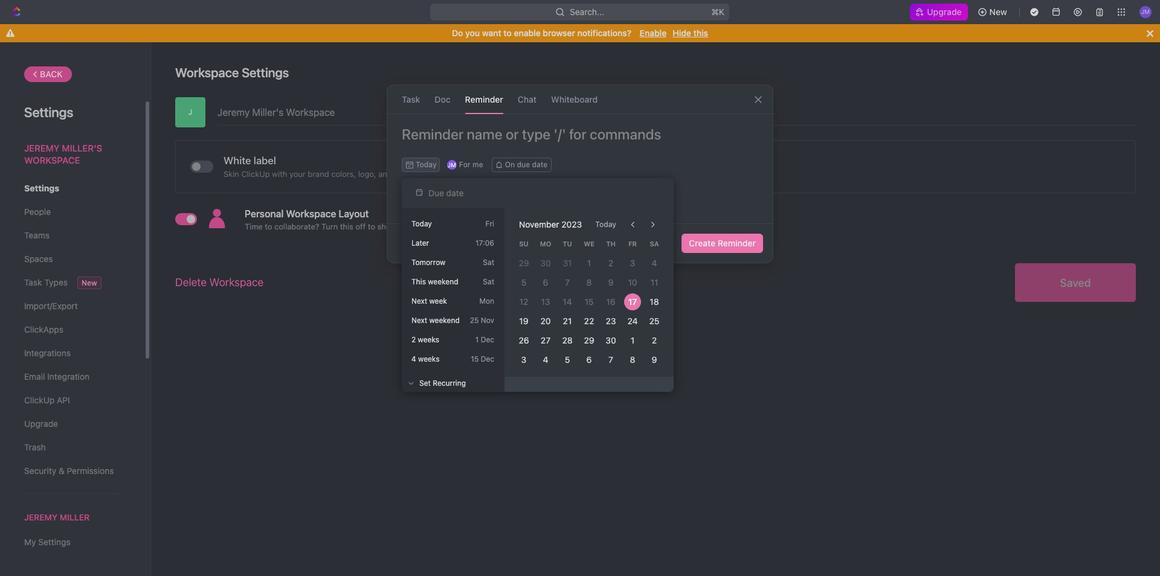 Task type: vqa. For each thing, say whether or not it's contained in the screenshot.


Task type: locate. For each thing, give the bounding box(es) containing it.
today up the th
[[596, 220, 617, 229]]

1 vertical spatial next
[[412, 316, 427, 325]]

this
[[694, 28, 708, 38], [340, 222, 353, 231]]

0 vertical spatial dec
[[481, 335, 494, 345]]

this right hide
[[694, 28, 708, 38]]

for
[[477, 222, 487, 231]]

1 horizontal spatial 3
[[630, 258, 635, 268]]

15 up the 22
[[585, 297, 594, 307]]

1 vertical spatial 29
[[584, 335, 594, 346]]

next left week
[[412, 297, 427, 306]]

1 vertical spatial task
[[24, 277, 42, 288]]

1 horizontal spatial new
[[990, 7, 1008, 17]]

0 vertical spatial this
[[694, 28, 708, 38]]

29 down the su in the left top of the page
[[519, 258, 529, 268]]

new button
[[973, 2, 1015, 22]]

1 horizontal spatial 5
[[565, 355, 570, 365]]

0 horizontal spatial 3
[[521, 355, 527, 365]]

2 jeremy from the top
[[24, 513, 57, 523]]

1 vertical spatial upgrade
[[24, 419, 58, 429]]

3
[[630, 258, 635, 268], [521, 355, 527, 365]]

1 vertical spatial weekend
[[429, 316, 460, 325]]

6 down the 22
[[587, 355, 592, 365]]

6
[[543, 277, 548, 288], [587, 355, 592, 365]]

4 down 27
[[543, 355, 548, 365]]

2 horizontal spatial 4
[[652, 258, 657, 268]]

1 sat from the top
[[483, 258, 494, 267]]

1 vertical spatial 15
[[471, 355, 479, 364]]

1 horizontal spatial 1
[[587, 258, 591, 268]]

do you want to enable browser notifications? enable hide this
[[452, 28, 708, 38]]

0 horizontal spatial 6
[[543, 277, 548, 288]]

to
[[504, 28, 512, 38], [265, 222, 272, 231], [368, 222, 375, 231]]

8 up the 22
[[587, 277, 592, 288]]

workspace up collaborate?
[[286, 209, 336, 219]]

to right want
[[504, 28, 512, 38]]

today right the a
[[416, 160, 437, 169]]

0 horizontal spatial 25
[[470, 316, 479, 325]]

0 vertical spatial next
[[412, 297, 427, 306]]

next up 2 weeks
[[412, 316, 427, 325]]

people link
[[24, 202, 120, 222]]

0 horizontal spatial clickup
[[24, 395, 55, 406]]

1 horizontal spatial reminder
[[718, 238, 756, 248]]

0 horizontal spatial 9
[[608, 277, 614, 288]]

dec
[[481, 335, 494, 345], [481, 355, 494, 364]]

weeks up 4 weeks
[[418, 335, 439, 345]]

dec for 1 dec
[[481, 335, 494, 345]]

5 down 28
[[565, 355, 570, 365]]

29 down the 22
[[584, 335, 594, 346]]

1 down 25 nov
[[476, 335, 479, 345]]

spaces link
[[24, 249, 120, 270]]

weeks down 2 weeks
[[418, 355, 440, 364]]

28
[[562, 335, 573, 346]]

white
[[224, 154, 251, 167]]

1 vertical spatial clickup
[[24, 395, 55, 406]]

&
[[59, 466, 65, 476]]

enable
[[640, 28, 667, 38]]

2 down the th
[[609, 258, 614, 268]]

workspace down miller's
[[24, 154, 80, 165]]

your
[[290, 169, 306, 179]]

collaborate?
[[274, 222, 319, 231]]

next week
[[412, 297, 447, 306]]

1 dec
[[476, 335, 494, 345]]

2 next from the top
[[412, 316, 427, 325]]

skin
[[224, 169, 239, 179]]

8
[[587, 277, 592, 288], [630, 355, 635, 365]]

and
[[378, 169, 392, 179]]

22
[[584, 316, 594, 326]]

white label skin clickup with your brand colors, logo, and a custom url.
[[224, 154, 447, 179]]

workspace inside jeremy miller's workspace
[[24, 154, 80, 165]]

mo
[[540, 240, 551, 248]]

upgrade inside settings element
[[24, 419, 58, 429]]

0 vertical spatial upgrade link
[[910, 4, 968, 21]]

0 horizontal spatial 15
[[471, 355, 479, 364]]

email integration link
[[24, 367, 120, 387]]

15
[[585, 297, 594, 307], [471, 355, 479, 364]]

1 horizontal spatial upgrade
[[927, 7, 962, 17]]

settings link
[[24, 178, 120, 199]]

to right off
[[368, 222, 375, 231]]

sat up the mon
[[483, 277, 494, 286]]

2
[[609, 258, 614, 268], [412, 335, 416, 345], [652, 335, 657, 346]]

sat for this weekend
[[483, 277, 494, 286]]

reminder inside button
[[718, 238, 756, 248]]

next
[[412, 297, 427, 306], [412, 316, 427, 325]]

settings element
[[0, 42, 151, 577]]

9 up 16 on the right of page
[[608, 277, 614, 288]]

31
[[563, 258, 572, 268]]

show
[[378, 222, 397, 231]]

2 25 from the left
[[650, 316, 660, 326]]

9
[[608, 277, 614, 288], [652, 355, 657, 365]]

weeks for 2 weeks
[[418, 335, 439, 345]]

1 horizontal spatial 7
[[609, 355, 613, 365]]

1 vertical spatial 7
[[609, 355, 613, 365]]

0 vertical spatial weeks
[[418, 335, 439, 345]]

features
[[409, 222, 439, 231]]

2 up 4 weeks
[[412, 335, 416, 345]]

0 horizontal spatial new
[[82, 279, 97, 288]]

1 vertical spatial 9
[[652, 355, 657, 365]]

0 vertical spatial jeremy
[[24, 143, 60, 154]]

0 horizontal spatial reminder
[[465, 94, 503, 104]]

clickup inside settings element
[[24, 395, 55, 406]]

1 horizontal spatial 15
[[585, 297, 594, 307]]

21
[[563, 316, 572, 326]]

1 down "we"
[[587, 258, 591, 268]]

4 up 11
[[652, 258, 657, 268]]

1 horizontal spatial this
[[694, 28, 708, 38]]

0 vertical spatial weekend
[[428, 277, 458, 286]]

1 vertical spatial 6
[[587, 355, 592, 365]]

custom
[[401, 169, 428, 179]]

1 horizontal spatial upgrade link
[[910, 4, 968, 21]]

upgrade
[[927, 7, 962, 17], [24, 419, 58, 429]]

upgrade link left new button
[[910, 4, 968, 21]]

1 dec from the top
[[481, 335, 494, 345]]

25 down 18
[[650, 316, 660, 326]]

1 horizontal spatial 25
[[650, 316, 660, 326]]

1 vertical spatial jeremy
[[24, 513, 57, 523]]

2 dec from the top
[[481, 355, 494, 364]]

integrations
[[24, 348, 71, 358]]

later
[[412, 239, 429, 248]]

1 vertical spatial 8
[[630, 355, 635, 365]]

18
[[650, 297, 659, 307]]

0 vertical spatial 8
[[587, 277, 592, 288]]

api
[[57, 395, 70, 406]]

colors,
[[331, 169, 356, 179]]

weekend
[[428, 277, 458, 286], [429, 316, 460, 325]]

0 horizontal spatial upgrade link
[[24, 414, 120, 435]]

trash
[[24, 442, 46, 453]]

2 sat from the top
[[483, 277, 494, 286]]

integration
[[47, 372, 90, 382]]

upgrade left new button
[[927, 7, 962, 17]]

30 down 23
[[606, 335, 616, 346]]

15 down 1 dec
[[471, 355, 479, 364]]

5 up "12"
[[521, 277, 527, 288]]

off
[[356, 222, 366, 231]]

1 vertical spatial new
[[82, 279, 97, 288]]

27
[[541, 335, 551, 346]]

task left types
[[24, 277, 42, 288]]

1 next from the top
[[412, 297, 427, 306]]

weekend down week
[[429, 316, 460, 325]]

25 left nov
[[470, 316, 479, 325]]

clickup left api
[[24, 395, 55, 406]]

1 horizontal spatial to
[[368, 222, 375, 231]]

dec down 1 dec
[[481, 355, 494, 364]]

4 down 2 weeks
[[412, 355, 416, 364]]

dec down nov
[[481, 335, 494, 345]]

new inside new button
[[990, 7, 1008, 17]]

3 down 26
[[521, 355, 527, 365]]

2 horizontal spatial 2
[[652, 335, 657, 346]]

13
[[541, 297, 550, 307]]

6 up 13
[[543, 277, 548, 288]]

jeremy left miller's
[[24, 143, 60, 154]]

0 horizontal spatial 8
[[587, 277, 592, 288]]

9 down 18
[[652, 355, 657, 365]]

delete workspace
[[175, 276, 264, 289]]

0 horizontal spatial 7
[[565, 277, 570, 288]]

0 vertical spatial 7
[[565, 277, 570, 288]]

10
[[628, 277, 637, 288]]

doc
[[435, 94, 451, 104]]

0 horizontal spatial 29
[[519, 258, 529, 268]]

1 25 from the left
[[470, 316, 479, 325]]

2 horizontal spatial to
[[504, 28, 512, 38]]

dialog
[[387, 85, 774, 264]]

my
[[24, 537, 36, 548]]

workspace inside personal workspace layout time to collaborate? turn this off to show all features designed for team productivity.
[[286, 209, 336, 219]]

3 up 10 on the top right
[[630, 258, 635, 268]]

teams link
[[24, 225, 120, 246]]

brand
[[308, 169, 329, 179]]

task left doc
[[402, 94, 420, 104]]

1 horizontal spatial 29
[[584, 335, 594, 346]]

personal workspace layout time to collaborate? turn this off to show all features designed for team productivity.
[[245, 209, 555, 231]]

upgrade link up "trash" link
[[24, 414, 120, 435]]

0 vertical spatial reminder
[[465, 94, 503, 104]]

0 vertical spatial new
[[990, 7, 1008, 17]]

0 vertical spatial task
[[402, 94, 420, 104]]

next for next week
[[412, 297, 427, 306]]

1 vertical spatial weeks
[[418, 355, 440, 364]]

4
[[652, 258, 657, 268], [412, 355, 416, 364], [543, 355, 548, 365]]

1 vertical spatial dec
[[481, 355, 494, 364]]

jeremy for jeremy miller's workspace
[[24, 143, 60, 154]]

0 horizontal spatial this
[[340, 222, 353, 231]]

back
[[40, 69, 63, 79]]

0 vertical spatial 5
[[521, 277, 527, 288]]

upgrade down clickup api
[[24, 419, 58, 429]]

1 vertical spatial upgrade link
[[24, 414, 120, 435]]

chat button
[[518, 85, 537, 114]]

task for task
[[402, 94, 420, 104]]

0 horizontal spatial upgrade
[[24, 419, 58, 429]]

1 horizontal spatial task
[[402, 94, 420, 104]]

logo,
[[358, 169, 376, 179]]

a
[[394, 169, 399, 179]]

workspace right delete
[[209, 276, 264, 289]]

1 vertical spatial 30
[[606, 335, 616, 346]]

reminder right create
[[718, 238, 756, 248]]

0 vertical spatial 6
[[543, 277, 548, 288]]

0 vertical spatial 15
[[585, 297, 594, 307]]

new
[[990, 7, 1008, 17], [82, 279, 97, 288]]

to down personal at the top left of the page
[[265, 222, 272, 231]]

reminder right doc
[[465, 94, 503, 104]]

with
[[272, 169, 287, 179]]

this left off
[[340, 222, 353, 231]]

2 down 18
[[652, 335, 657, 346]]

sa
[[650, 240, 659, 248]]

sat down 17:06
[[483, 258, 494, 267]]

Due date text field
[[429, 188, 529, 198]]

8 down 24
[[630, 355, 635, 365]]

this weekend
[[412, 277, 458, 286]]

1 jeremy from the top
[[24, 143, 60, 154]]

1 horizontal spatial 8
[[630, 355, 635, 365]]

task inside dialog
[[402, 94, 420, 104]]

0 horizontal spatial 5
[[521, 277, 527, 288]]

0 vertical spatial 9
[[608, 277, 614, 288]]

30 down mo
[[541, 258, 551, 268]]

clickup down label
[[241, 169, 270, 179]]

1 horizontal spatial 30
[[606, 335, 616, 346]]

1 vertical spatial sat
[[483, 277, 494, 286]]

0 vertical spatial 3
[[630, 258, 635, 268]]

1 horizontal spatial 2
[[609, 258, 614, 268]]

dialog containing task
[[387, 85, 774, 264]]

miller
[[60, 513, 90, 523]]

1 vertical spatial 5
[[565, 355, 570, 365]]

clickup inside white label skin clickup with your brand colors, logo, and a custom url.
[[241, 169, 270, 179]]

0 vertical spatial sat
[[483, 258, 494, 267]]

sat for tomorrow
[[483, 258, 494, 267]]

0 vertical spatial clickup
[[241, 169, 270, 179]]

7 down 31
[[565, 277, 570, 288]]

0 vertical spatial upgrade
[[927, 7, 962, 17]]

15 for 15
[[585, 297, 594, 307]]

25 nov
[[470, 316, 494, 325]]

0 horizontal spatial 30
[[541, 258, 551, 268]]

4 weeks
[[412, 355, 440, 364]]

jeremy up my settings
[[24, 513, 57, 523]]

1 vertical spatial reminder
[[718, 238, 756, 248]]

24
[[628, 316, 638, 326]]

7 down 23
[[609, 355, 613, 365]]

trash link
[[24, 438, 120, 458]]

1 vertical spatial this
[[340, 222, 353, 231]]

1 horizontal spatial clickup
[[241, 169, 270, 179]]

1 down 24
[[631, 335, 635, 346]]

jeremy inside jeremy miller's workspace
[[24, 143, 60, 154]]

weekend up week
[[428, 277, 458, 286]]

0 horizontal spatial task
[[24, 277, 42, 288]]

0 vertical spatial 30
[[541, 258, 551, 268]]

task inside settings element
[[24, 277, 42, 288]]

7
[[565, 277, 570, 288], [609, 355, 613, 365]]



Task type: describe. For each thing, give the bounding box(es) containing it.
su
[[519, 240, 529, 248]]

whiteboard
[[551, 94, 598, 104]]

new inside settings element
[[82, 279, 97, 288]]

weeks for 4 weeks
[[418, 355, 440, 364]]

browser
[[543, 28, 575, 38]]

url.
[[430, 169, 447, 179]]

1 horizontal spatial 9
[[652, 355, 657, 365]]

import/export link
[[24, 296, 120, 317]]

all
[[399, 222, 407, 231]]

email integration
[[24, 372, 90, 382]]

weekend for next weekend
[[429, 316, 460, 325]]

nov
[[481, 316, 494, 325]]

team
[[490, 222, 508, 231]]

today button
[[402, 158, 440, 172]]

create
[[689, 238, 716, 248]]

23
[[606, 316, 616, 326]]

next for next weekend
[[412, 316, 427, 325]]

november 2023
[[519, 219, 582, 230]]

25 for 25 nov
[[470, 316, 479, 325]]

notifications?
[[578, 28, 632, 38]]

th
[[606, 240, 616, 248]]

2023
[[562, 219, 582, 230]]

clickup api link
[[24, 390, 120, 411]]

1 horizontal spatial 6
[[587, 355, 592, 365]]

personal
[[245, 209, 284, 219]]

25 for 25
[[650, 316, 660, 326]]

task button
[[402, 85, 420, 114]]

saved
[[1060, 277, 1091, 289]]

chat
[[518, 94, 537, 104]]

email
[[24, 372, 45, 382]]

task for task types
[[24, 277, 42, 288]]

0 horizontal spatial to
[[265, 222, 272, 231]]

tomorrow
[[412, 258, 446, 267]]

15 for 15 dec
[[471, 355, 479, 364]]

workspace up j
[[175, 65, 239, 80]]

15 dec
[[471, 355, 494, 364]]

today inside dropdown button
[[416, 160, 437, 169]]

do
[[452, 28, 463, 38]]

weekend for this weekend
[[428, 277, 458, 286]]

20
[[541, 316, 551, 326]]

spaces
[[24, 254, 53, 264]]

miller's
[[62, 143, 102, 154]]

11
[[651, 277, 658, 288]]

today inside button
[[596, 220, 617, 229]]

this inside personal workspace layout time to collaborate? turn this off to show all features designed for team productivity.
[[340, 222, 353, 231]]

Team Na﻿me text field
[[218, 97, 1136, 125]]

saved button
[[1015, 264, 1136, 302]]

my settings link
[[24, 533, 120, 553]]

set recurring
[[419, 379, 466, 388]]

j
[[188, 108, 192, 117]]

designed
[[441, 222, 475, 231]]

1 vertical spatial 3
[[521, 355, 527, 365]]

today right all
[[412, 219, 432, 228]]

workspace inside the delete workspace button
[[209, 276, 264, 289]]

next weekend
[[412, 316, 460, 325]]

dec for 15 dec
[[481, 355, 494, 364]]

jeremy for jeremy miller
[[24, 513, 57, 523]]

clickup api
[[24, 395, 70, 406]]

2 horizontal spatial 1
[[631, 335, 635, 346]]

reminder button
[[465, 85, 503, 114]]

we
[[584, 240, 595, 248]]

2 weeks
[[412, 335, 439, 345]]

1 horizontal spatial 4
[[543, 355, 548, 365]]

12
[[520, 297, 528, 307]]

whiteboard button
[[551, 85, 598, 114]]

0 vertical spatial 29
[[519, 258, 529, 268]]

week
[[429, 297, 447, 306]]

today button
[[588, 215, 624, 235]]

types
[[44, 277, 68, 288]]

back link
[[24, 66, 72, 82]]

label
[[254, 154, 276, 167]]

doc button
[[435, 85, 451, 114]]

security & permissions link
[[24, 461, 120, 482]]

my settings
[[24, 537, 71, 548]]

0 horizontal spatial 2
[[412, 335, 416, 345]]

jeremy miller
[[24, 513, 90, 523]]

task types
[[24, 277, 68, 288]]

14
[[563, 297, 572, 307]]

tu
[[563, 240, 572, 248]]

time
[[245, 222, 263, 231]]

0 horizontal spatial 1
[[476, 335, 479, 345]]

0 horizontal spatial 4
[[412, 355, 416, 364]]

create reminder
[[689, 238, 756, 248]]

16
[[606, 297, 616, 307]]

this
[[412, 277, 426, 286]]

Reminder na﻿me or type '/' for commands text field
[[387, 129, 773, 158]]

26
[[519, 335, 529, 346]]

search...
[[570, 7, 605, 17]]

17:06
[[476, 239, 494, 248]]

people
[[24, 207, 51, 217]]

⌘k
[[712, 7, 725, 17]]

19
[[519, 316, 529, 326]]

clickapps link
[[24, 320, 120, 340]]

import/export
[[24, 301, 78, 311]]

delete workspace button
[[175, 270, 264, 296]]

enable
[[514, 28, 541, 38]]

november
[[519, 219, 559, 230]]

clickapps
[[24, 325, 63, 335]]

delete
[[175, 276, 207, 289]]



